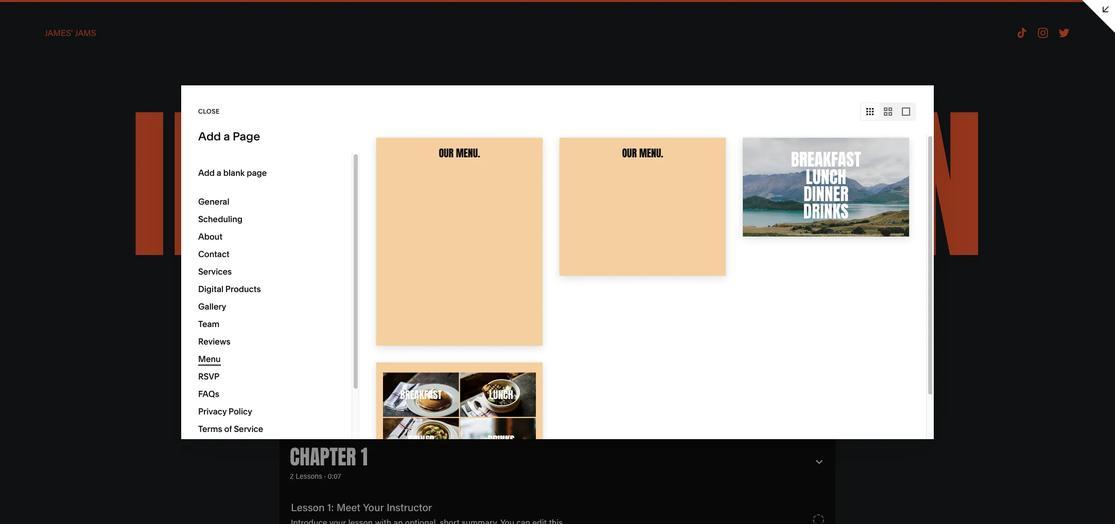 Task type: describe. For each thing, give the bounding box(es) containing it.
also
[[127, 192, 139, 200]]

them.
[[43, 200, 60, 208]]

these
[[17, 176, 35, 183]]

or
[[17, 184, 23, 192]]

add a new page to the "not linked" navigation group image
[[126, 153, 138, 164]]

in
[[17, 192, 22, 200]]

unless
[[87, 176, 106, 183]]

the
[[24, 192, 33, 200]]

disabled
[[129, 176, 154, 183]]

pages
[[36, 176, 55, 183]]

these pages are public unless they're disabled or password-protected, but they don't appear in the navigation. search engines can also discover them.
[[17, 176, 154, 208]]

but
[[87, 184, 97, 192]]

don't
[[113, 184, 127, 192]]



Task type: vqa. For each thing, say whether or not it's contained in the screenshot.
pages
yes



Task type: locate. For each thing, give the bounding box(es) containing it.
public
[[67, 176, 85, 183]]

engines
[[90, 192, 113, 200]]

discover
[[17, 200, 42, 208]]

password-
[[24, 184, 56, 192]]

they're
[[107, 176, 127, 183]]

can
[[115, 192, 126, 200]]

navigation.
[[35, 192, 67, 200]]

protected,
[[56, 184, 86, 192]]

appear
[[129, 184, 150, 192]]

they
[[99, 184, 111, 192]]

are
[[56, 176, 65, 183]]

search
[[68, 192, 88, 200]]



